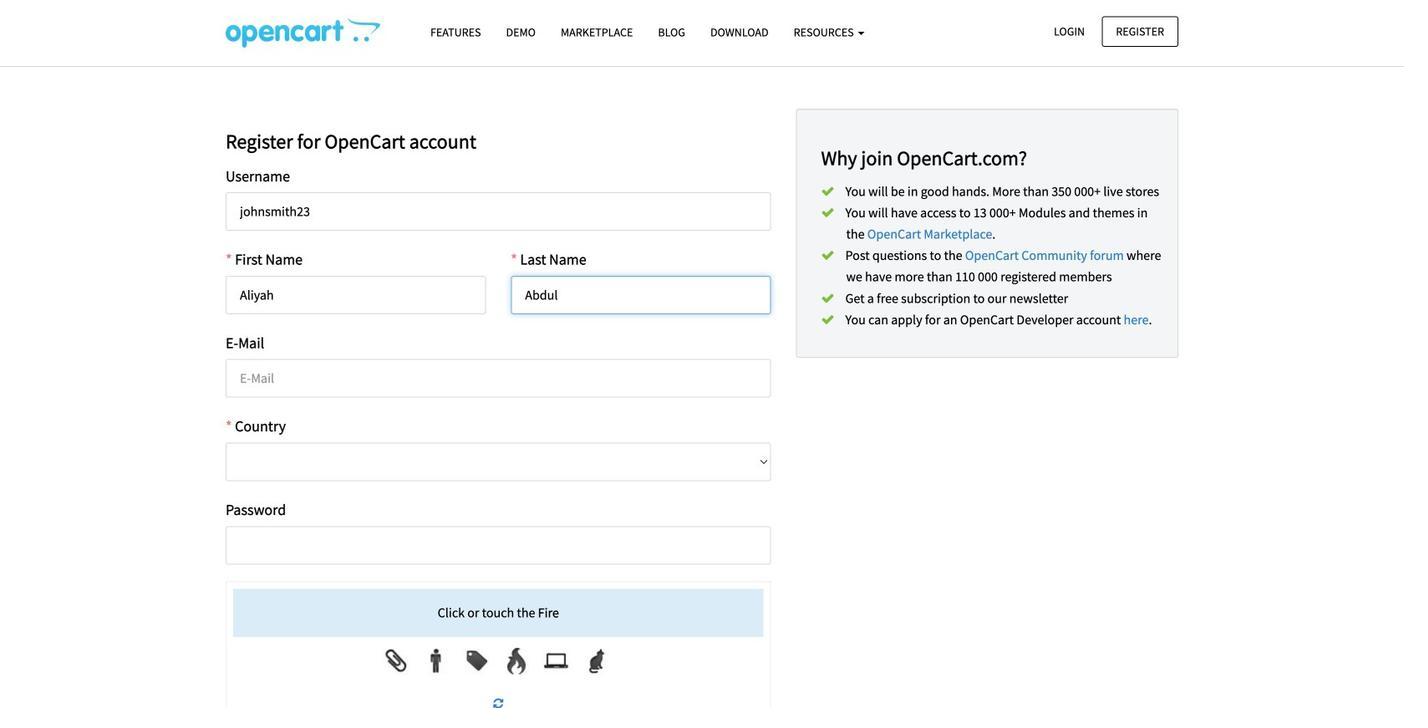 Task type: locate. For each thing, give the bounding box(es) containing it.
opencart - account register image
[[226, 18, 380, 48]]

E-Mail text field
[[226, 359, 771, 398]]

refresh image
[[494, 698, 504, 708]]

First Name text field
[[226, 276, 486, 314]]

None password field
[[226, 526, 771, 565]]



Task type: describe. For each thing, give the bounding box(es) containing it.
Username text field
[[226, 192, 771, 231]]

Last Name text field
[[511, 276, 771, 314]]



Task type: vqa. For each thing, say whether or not it's contained in the screenshot.
password field
yes



